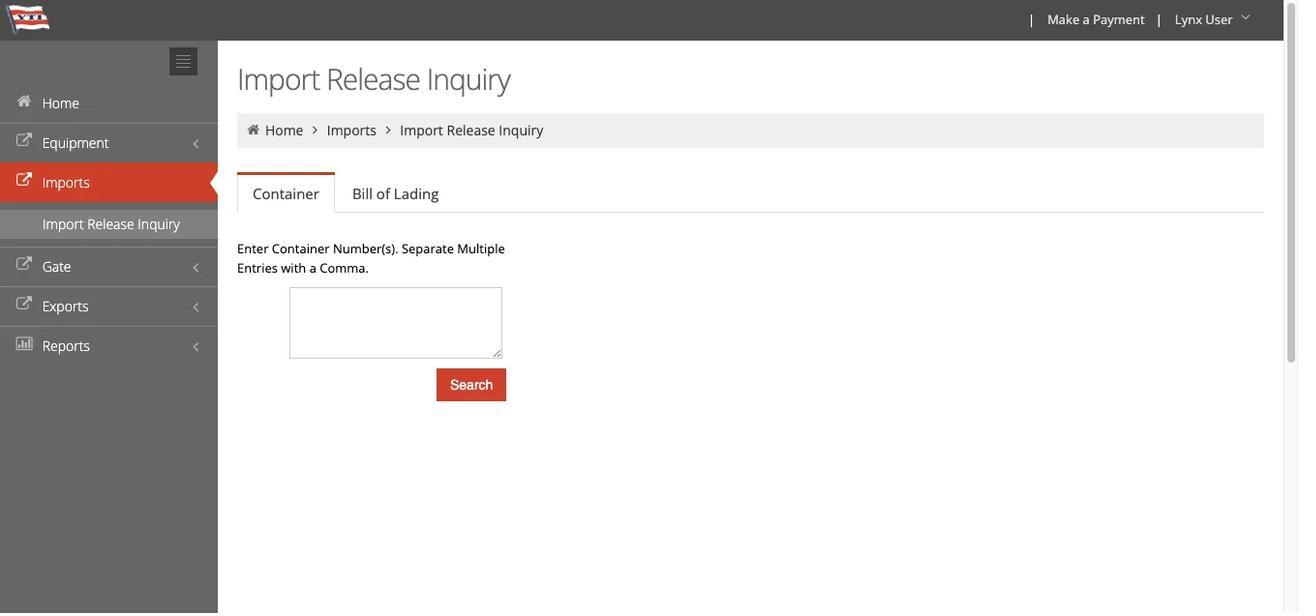 Task type: locate. For each thing, give the bounding box(es) containing it.
1 horizontal spatial release
[[326, 59, 420, 99]]

search button
[[437, 369, 507, 402]]

external link image for gate
[[15, 259, 34, 272]]

0 vertical spatial external link image
[[15, 135, 34, 148]]

external link image inside exports link
[[15, 298, 34, 312]]

container inside enter container number(s).  separate multiple entries with a comma.
[[272, 240, 330, 258]]

bill
[[352, 184, 373, 203]]

container
[[253, 184, 319, 203], [272, 240, 330, 258]]

0 vertical spatial container
[[253, 184, 319, 203]]

1 horizontal spatial home
[[265, 121, 303, 139]]

1 horizontal spatial |
[[1156, 11, 1163, 28]]

2 external link image from the top
[[15, 298, 34, 312]]

external link image up bar chart icon
[[15, 298, 34, 312]]

1 horizontal spatial home link
[[265, 121, 303, 139]]

exports link
[[0, 287, 218, 326]]

1 horizontal spatial import
[[237, 59, 320, 99]]

2 vertical spatial inquiry
[[138, 215, 180, 233]]

a
[[1083, 11, 1090, 28], [309, 259, 316, 277]]

with
[[281, 259, 306, 277]]

import release inquiry right angle right image
[[400, 121, 543, 139]]

home link left angle right icon
[[265, 121, 303, 139]]

import right angle right image
[[400, 121, 443, 139]]

equipment link
[[0, 123, 218, 163]]

1 vertical spatial import release inquiry link
[[0, 210, 218, 239]]

2 external link image from the top
[[15, 259, 34, 272]]

import up angle right icon
[[237, 59, 320, 99]]

external link image inside imports link
[[15, 174, 34, 188]]

0 horizontal spatial imports link
[[0, 163, 218, 202]]

0 horizontal spatial a
[[309, 259, 316, 277]]

lading
[[394, 184, 439, 203]]

0 horizontal spatial |
[[1028, 11, 1035, 28]]

release up angle right image
[[326, 59, 420, 99]]

import for the leftmost import release inquiry link
[[43, 215, 84, 233]]

external link image for equipment
[[15, 135, 34, 148]]

0 vertical spatial external link image
[[15, 174, 34, 188]]

1 vertical spatial import
[[400, 121, 443, 139]]

0 vertical spatial import release inquiry link
[[400, 121, 543, 139]]

1 horizontal spatial imports
[[327, 121, 377, 139]]

external link image left gate in the top of the page
[[15, 259, 34, 272]]

external link image inside gate link
[[15, 259, 34, 272]]

home
[[42, 94, 79, 112], [265, 121, 303, 139]]

gate link
[[0, 247, 218, 287]]

2 vertical spatial import release inquiry
[[43, 215, 180, 233]]

a right make
[[1083, 11, 1090, 28]]

1 vertical spatial import release inquiry
[[400, 121, 543, 139]]

home up equipment
[[42, 94, 79, 112]]

a right with
[[309, 259, 316, 277]]

import release inquiry for the leftmost import release inquiry link
[[43, 215, 180, 233]]

home link up equipment
[[0, 83, 218, 123]]

external link image inside equipment link
[[15, 135, 34, 148]]

angle right image
[[307, 123, 324, 137]]

1 vertical spatial imports link
[[0, 163, 218, 202]]

external link image left equipment
[[15, 135, 34, 148]]

import release inquiry up angle right image
[[237, 59, 510, 99]]

None text field
[[289, 288, 502, 359]]

bar chart image
[[15, 338, 34, 351]]

external link image
[[15, 174, 34, 188], [15, 298, 34, 312]]

external link image for exports
[[15, 298, 34, 312]]

1 vertical spatial external link image
[[15, 259, 34, 272]]

container up the enter
[[253, 184, 319, 203]]

1 vertical spatial release
[[447, 121, 495, 139]]

0 horizontal spatial import
[[43, 215, 84, 233]]

lynx user link
[[1167, 0, 1262, 41]]

imports link
[[327, 121, 377, 139], [0, 163, 218, 202]]

external link image for imports
[[15, 174, 34, 188]]

| left "lynx"
[[1156, 11, 1163, 28]]

1 vertical spatial home image
[[245, 123, 262, 137]]

0 vertical spatial imports link
[[327, 121, 377, 139]]

import release inquiry link up gate link at the top of page
[[0, 210, 218, 239]]

import release inquiry link right angle right image
[[400, 121, 543, 139]]

separate
[[402, 240, 454, 258]]

entries
[[237, 259, 278, 277]]

0 vertical spatial inquiry
[[427, 59, 510, 99]]

1 vertical spatial container
[[272, 240, 330, 258]]

1 vertical spatial a
[[309, 259, 316, 277]]

1 external link image from the top
[[15, 174, 34, 188]]

2 horizontal spatial import
[[400, 121, 443, 139]]

1 external link image from the top
[[15, 135, 34, 148]]

1 horizontal spatial imports link
[[327, 121, 377, 139]]

import release inquiry up gate link at the top of page
[[43, 215, 180, 233]]

release up gate link at the top of page
[[87, 215, 134, 233]]

release right angle right image
[[447, 121, 495, 139]]

0 vertical spatial home
[[42, 94, 79, 112]]

0 vertical spatial release
[[326, 59, 420, 99]]

release
[[326, 59, 420, 99], [447, 121, 495, 139], [87, 215, 134, 233]]

import for import release inquiry link to the top
[[400, 121, 443, 139]]

lynx
[[1175, 11, 1202, 28]]

imports link down equipment
[[0, 163, 218, 202]]

user
[[1206, 11, 1233, 28]]

2 vertical spatial import
[[43, 215, 84, 233]]

home link
[[0, 83, 218, 123], [265, 121, 303, 139]]

0 vertical spatial import
[[237, 59, 320, 99]]

inquiry
[[427, 59, 510, 99], [499, 121, 543, 139], [138, 215, 180, 233]]

0 horizontal spatial home image
[[15, 95, 34, 108]]

container up with
[[272, 240, 330, 258]]

angle right image
[[380, 123, 397, 137]]

2 horizontal spatial release
[[447, 121, 495, 139]]

import up gate in the top of the page
[[43, 215, 84, 233]]

bill of lading link
[[337, 174, 454, 213]]

home image
[[15, 95, 34, 108], [245, 123, 262, 137]]

import release inquiry link
[[400, 121, 543, 139], [0, 210, 218, 239]]

enter container number(s).  separate multiple entries with a comma.
[[237, 240, 505, 277]]

|
[[1028, 11, 1035, 28], [1156, 11, 1163, 28]]

1 horizontal spatial a
[[1083, 11, 1090, 28]]

1 vertical spatial external link image
[[15, 298, 34, 312]]

number(s).
[[333, 240, 398, 258]]

home left angle right icon
[[265, 121, 303, 139]]

0 horizontal spatial imports
[[42, 173, 90, 192]]

| left make
[[1028, 11, 1035, 28]]

import release inquiry
[[237, 59, 510, 99], [400, 121, 543, 139], [43, 215, 180, 233]]

2 vertical spatial release
[[87, 215, 134, 233]]

1 horizontal spatial home image
[[245, 123, 262, 137]]

container link
[[237, 175, 335, 213]]

imports down equipment
[[42, 173, 90, 192]]

1 horizontal spatial import release inquiry link
[[400, 121, 543, 139]]

external link image down equipment link
[[15, 174, 34, 188]]

home image up equipment link
[[15, 95, 34, 108]]

imports link right angle right icon
[[327, 121, 377, 139]]

0 horizontal spatial home
[[42, 94, 79, 112]]

imports right angle right icon
[[327, 121, 377, 139]]

imports
[[327, 121, 377, 139], [42, 173, 90, 192]]

2 | from the left
[[1156, 11, 1163, 28]]

home image left angle right icon
[[245, 123, 262, 137]]

container inside "link"
[[253, 184, 319, 203]]

import
[[237, 59, 320, 99], [400, 121, 443, 139], [43, 215, 84, 233]]

external link image
[[15, 135, 34, 148], [15, 259, 34, 272]]



Task type: describe. For each thing, give the bounding box(es) containing it.
equipment
[[42, 134, 109, 152]]

bill of lading
[[352, 184, 439, 203]]

gate
[[42, 258, 71, 276]]

0 vertical spatial home image
[[15, 95, 34, 108]]

0 vertical spatial a
[[1083, 11, 1090, 28]]

1 | from the left
[[1028, 11, 1035, 28]]

make a payment
[[1048, 11, 1145, 28]]

angle down image
[[1236, 11, 1256, 24]]

1 vertical spatial inquiry
[[499, 121, 543, 139]]

comma.
[[320, 259, 369, 277]]

0 horizontal spatial import release inquiry link
[[0, 210, 218, 239]]

0 vertical spatial imports
[[327, 121, 377, 139]]

0 horizontal spatial home link
[[0, 83, 218, 123]]

search
[[450, 378, 493, 393]]

reports
[[42, 337, 90, 355]]

make a payment link
[[1039, 0, 1152, 41]]

0 horizontal spatial release
[[87, 215, 134, 233]]

of
[[376, 184, 390, 203]]

1 vertical spatial imports
[[42, 173, 90, 192]]

a inside enter container number(s).  separate multiple entries with a comma.
[[309, 259, 316, 277]]

import release inquiry for import release inquiry link to the top
[[400, 121, 543, 139]]

exports
[[42, 297, 89, 316]]

lynx user
[[1175, 11, 1233, 28]]

1 vertical spatial home
[[265, 121, 303, 139]]

0 vertical spatial import release inquiry
[[237, 59, 510, 99]]

reports link
[[0, 326, 218, 366]]

payment
[[1093, 11, 1145, 28]]

make
[[1048, 11, 1080, 28]]

enter
[[237, 240, 269, 258]]

multiple
[[457, 240, 505, 258]]



Task type: vqa. For each thing, say whether or not it's contained in the screenshot.
bottommost the Import Release Inquiry link
yes



